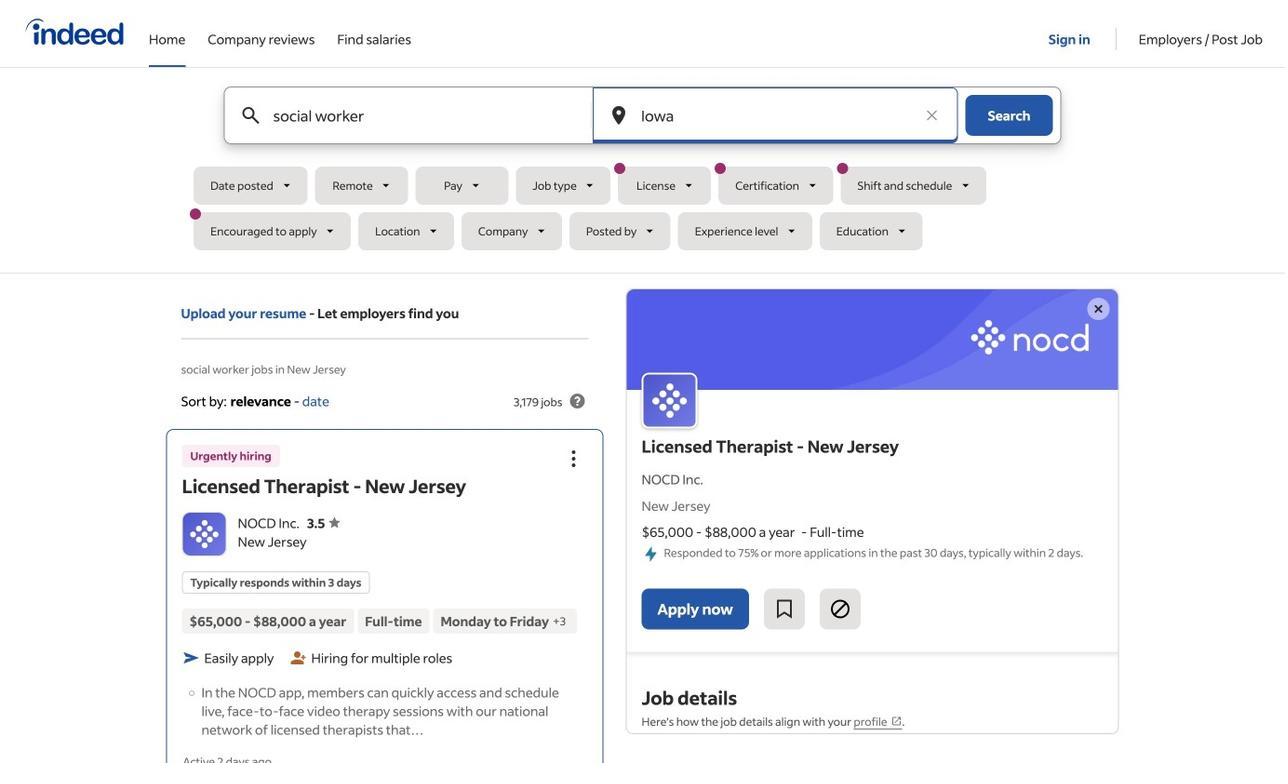 Task type: locate. For each thing, give the bounding box(es) containing it.
search: Job title, keywords, or company text field
[[269, 87, 560, 143]]

job preferences (opens in a new window) image
[[891, 716, 902, 727]]

None search field
[[190, 87, 1092, 258]]

close job details image
[[1087, 298, 1110, 320]]

company logo image
[[183, 513, 226, 555]]

3.5 out of five stars rating image
[[307, 514, 340, 531]]

nocd inc. logo image
[[627, 289, 1118, 390], [642, 373, 698, 428]]

save this job image
[[773, 598, 796, 620]]

job actions for licensed therapist - new jersey is collapsed image
[[563, 447, 585, 470]]

Edit location text field
[[637, 87, 913, 143]]

clear location input image
[[923, 106, 941, 125]]



Task type: describe. For each thing, give the bounding box(es) containing it.
not interested image
[[829, 598, 851, 620]]

help icon image
[[566, 390, 589, 412]]



Task type: vqa. For each thing, say whether or not it's contained in the screenshot.
middle Search
no



